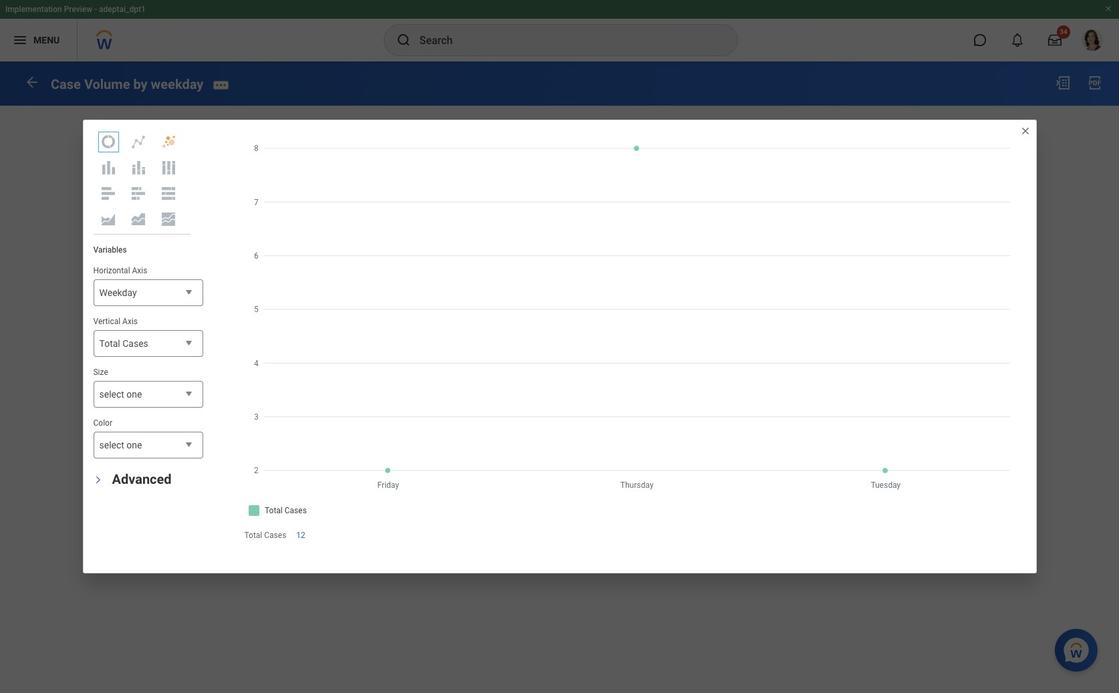 Task type: vqa. For each thing, say whether or not it's contained in the screenshot.


Task type: locate. For each thing, give the bounding box(es) containing it.
-
[[94, 5, 97, 14]]

0 vertical spatial total cases
[[99, 338, 148, 349]]

1 select one button from the top
[[93, 381, 203, 409]]

0 vertical spatial total
[[99, 338, 120, 349]]

2 select one button from the top
[[93, 432, 203, 459]]

1 horizontal spatial total
[[244, 531, 262, 540]]

group
[[93, 265, 203, 459]]

0 vertical spatial one
[[127, 389, 142, 400]]

0 horizontal spatial total
[[99, 338, 120, 349]]

1 vertical spatial select one button
[[93, 432, 203, 459]]

select inside color group
[[99, 440, 124, 451]]

1 select one from the top
[[99, 389, 142, 400]]

1 vertical spatial total
[[244, 531, 262, 540]]

search image
[[395, 32, 411, 48]]

0 vertical spatial select one
[[99, 389, 142, 400]]

0 vertical spatial select one button
[[93, 381, 203, 409]]

case volume by weekday
[[51, 76, 203, 92]]

1 vertical spatial cases
[[264, 531, 286, 540]]

total inside popup button
[[99, 338, 120, 349]]

1 horizontal spatial total cases
[[244, 531, 286, 540]]

select one button up color group
[[93, 381, 203, 409]]

one up advanced
[[127, 440, 142, 451]]

total cases
[[99, 338, 148, 349], [244, 531, 286, 540]]

axis up "weekday" dropdown button
[[132, 266, 147, 275]]

color
[[93, 419, 112, 428]]

select one for color
[[99, 440, 142, 451]]

select one button for color
[[93, 432, 203, 459]]

one inside "size" group
[[127, 389, 142, 400]]

one for color
[[127, 440, 142, 451]]

adeptai_dpt1
[[99, 5, 146, 14]]

weekday
[[99, 287, 137, 298]]

case volume by weekday link
[[51, 76, 203, 92]]

2 select one from the top
[[99, 440, 142, 451]]

donut image
[[100, 134, 116, 150]]

1 vertical spatial total cases
[[244, 531, 286, 540]]

1 vertical spatial one
[[127, 440, 142, 451]]

0 vertical spatial axis
[[132, 266, 147, 275]]

horizontal axis
[[93, 266, 147, 275]]

chevron down image
[[93, 472, 102, 488]]

1 horizontal spatial cases
[[264, 531, 286, 540]]

2 one from the top
[[127, 440, 142, 451]]

select
[[99, 389, 124, 400], [99, 440, 124, 451]]

one for size
[[127, 389, 142, 400]]

axis inside group
[[132, 266, 147, 275]]

select for color
[[99, 440, 124, 451]]

0 vertical spatial select
[[99, 389, 124, 400]]

1 vertical spatial select
[[99, 440, 124, 451]]

select down "size"
[[99, 389, 124, 400]]

total cases down vertical axis
[[99, 338, 148, 349]]

1 one from the top
[[127, 389, 142, 400]]

one
[[127, 389, 142, 400], [127, 440, 142, 451]]

cases
[[122, 338, 148, 349], [264, 531, 286, 540]]

implementation
[[5, 5, 62, 14]]

12 button
[[296, 530, 307, 541]]

1 vertical spatial select one
[[99, 440, 142, 451]]

previous page image
[[24, 74, 40, 90]]

weekday
[[151, 76, 203, 92]]

inbox large image
[[1048, 33, 1062, 47]]

line image
[[130, 134, 146, 150]]

case
[[51, 76, 81, 92]]

cases left 12
[[264, 531, 286, 540]]

100% area image
[[160, 211, 176, 227]]

select one button up advanced
[[93, 432, 203, 459]]

horizontal axis group
[[93, 265, 203, 307]]

vertical axis
[[93, 317, 138, 326]]

one up color group
[[127, 389, 142, 400]]

select for size
[[99, 389, 124, 400]]

group containing weekday
[[93, 265, 203, 459]]

total cases left 12
[[244, 531, 286, 540]]

select one down color
[[99, 440, 142, 451]]

total left 12
[[244, 531, 262, 540]]

0 horizontal spatial cases
[[122, 338, 148, 349]]

total down the vertical
[[99, 338, 120, 349]]

select one
[[99, 389, 142, 400], [99, 440, 142, 451]]

select one inside "size" group
[[99, 389, 142, 400]]

2 select from the top
[[99, 440, 124, 451]]

0 horizontal spatial total cases
[[99, 338, 148, 349]]

cases inside popup button
[[122, 338, 148, 349]]

vertical axis group
[[93, 316, 203, 358]]

0 vertical spatial cases
[[122, 338, 148, 349]]

advanced button
[[112, 471, 172, 487]]

1 vertical spatial axis
[[122, 317, 138, 326]]

stacked area image
[[130, 211, 146, 227]]

advanced
[[112, 471, 172, 487]]

cases down vertical axis
[[122, 338, 148, 349]]

1 select from the top
[[99, 389, 124, 400]]

select one down "size"
[[99, 389, 142, 400]]

select down color
[[99, 440, 124, 451]]

select one button
[[93, 381, 203, 409], [93, 432, 203, 459]]

axis
[[132, 266, 147, 275], [122, 317, 138, 326]]

select inside "size" group
[[99, 389, 124, 400]]

axis right the vertical
[[122, 317, 138, 326]]

total
[[99, 338, 120, 349], [244, 531, 262, 540]]

one inside color group
[[127, 440, 142, 451]]

select one inside color group
[[99, 440, 142, 451]]

implementation preview -   adeptai_dpt1 banner
[[0, 0, 1119, 62]]



Task type: describe. For each thing, give the bounding box(es) containing it.
weekday button
[[93, 279, 203, 307]]

variables group
[[83, 235, 213, 469]]

stacked bar image
[[130, 185, 146, 201]]

case volume by weekday main content
[[0, 62, 1119, 150]]

profile logan mcneil element
[[1074, 25, 1111, 55]]

advanced dialog
[[83, 120, 1036, 574]]

clustered column image
[[100, 160, 116, 176]]

stacked column image
[[130, 160, 146, 176]]

preview
[[64, 5, 92, 14]]

clustered bar image
[[100, 185, 116, 201]]

overlaid area image
[[100, 211, 116, 227]]

volume
[[84, 76, 130, 92]]

axis for total cases
[[122, 317, 138, 326]]

by
[[133, 76, 147, 92]]

vertical
[[93, 317, 120, 326]]

axis for weekday
[[132, 266, 147, 275]]

view printable version (pdf) image
[[1087, 75, 1103, 91]]

size group
[[93, 367, 203, 409]]

select one for size
[[99, 389, 142, 400]]

total cases button
[[93, 330, 203, 358]]

color group
[[93, 418, 203, 459]]

variables
[[93, 245, 127, 255]]

horizontal
[[93, 266, 130, 275]]

close environment banner image
[[1104, 5, 1112, 13]]

implementation preview -   adeptai_dpt1
[[5, 5, 146, 14]]

size
[[93, 368, 108, 377]]

12
[[296, 531, 305, 540]]

select one button for size
[[93, 381, 203, 409]]

notifications large image
[[1011, 33, 1024, 47]]

total cases inside popup button
[[99, 338, 148, 349]]

100% column image
[[160, 160, 176, 176]]

close chart settings image
[[1020, 126, 1030, 136]]

100% bar image
[[160, 185, 176, 201]]

export to excel image
[[1055, 75, 1071, 91]]

bubble image
[[160, 134, 176, 150]]



